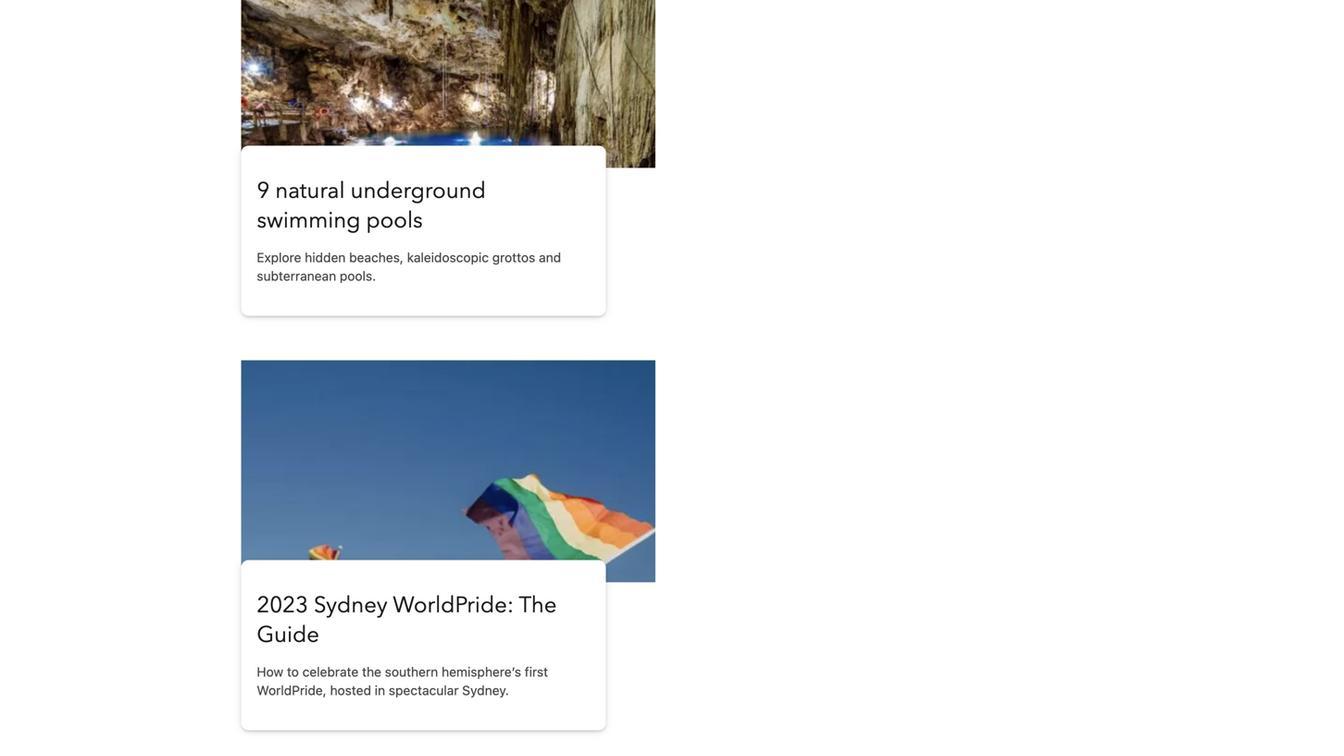 Task type: locate. For each thing, give the bounding box(es) containing it.
beaches,
[[349, 250, 404, 265]]

spectacular
[[389, 683, 459, 699]]

explore
[[257, 250, 301, 265]]

and
[[539, 250, 561, 265]]

the
[[362, 665, 381, 680]]

hosted
[[330, 683, 371, 699]]

how
[[257, 665, 283, 680]]

2023 sydney worldpride: the guide link
[[257, 591, 590, 651]]

kaleidoscopic
[[407, 250, 489, 265]]

9 natural underground swimming pools link
[[257, 176, 590, 236]]

subterranean
[[257, 269, 336, 284]]

2023 sydney worldpride: the guide
[[257, 591, 557, 651]]

9
[[257, 176, 270, 207]]

pools.
[[340, 269, 376, 284]]

9 natural underground swimming pools
[[257, 176, 486, 236]]



Task type: vqa. For each thing, say whether or not it's contained in the screenshot.
Sydney.
yes



Task type: describe. For each thing, give the bounding box(es) containing it.
grottos
[[492, 250, 535, 265]]

to
[[287, 665, 299, 680]]

worldpride:
[[393, 591, 514, 621]]

celebrate
[[302, 665, 359, 680]]

sydney
[[314, 591, 388, 621]]

the
[[519, 591, 557, 621]]

explore hidden beaches, kaleidoscopic grottos and subterranean pools.
[[257, 250, 561, 284]]

underground
[[351, 176, 486, 207]]

how to celebrate the southern hemisphere's first worldpride, hosted in spectacular sydney.
[[257, 665, 548, 699]]

in
[[375, 683, 385, 699]]

worldpride,
[[257, 683, 327, 699]]

hidden
[[305, 250, 346, 265]]

pools
[[366, 206, 423, 236]]

swimming
[[257, 206, 361, 236]]

guide
[[257, 621, 319, 651]]

sydney.
[[462, 683, 509, 699]]

natural
[[275, 176, 345, 207]]

hemisphere's
[[442, 665, 521, 680]]

2023
[[257, 591, 308, 621]]

first
[[525, 665, 548, 680]]

southern
[[385, 665, 438, 680]]



